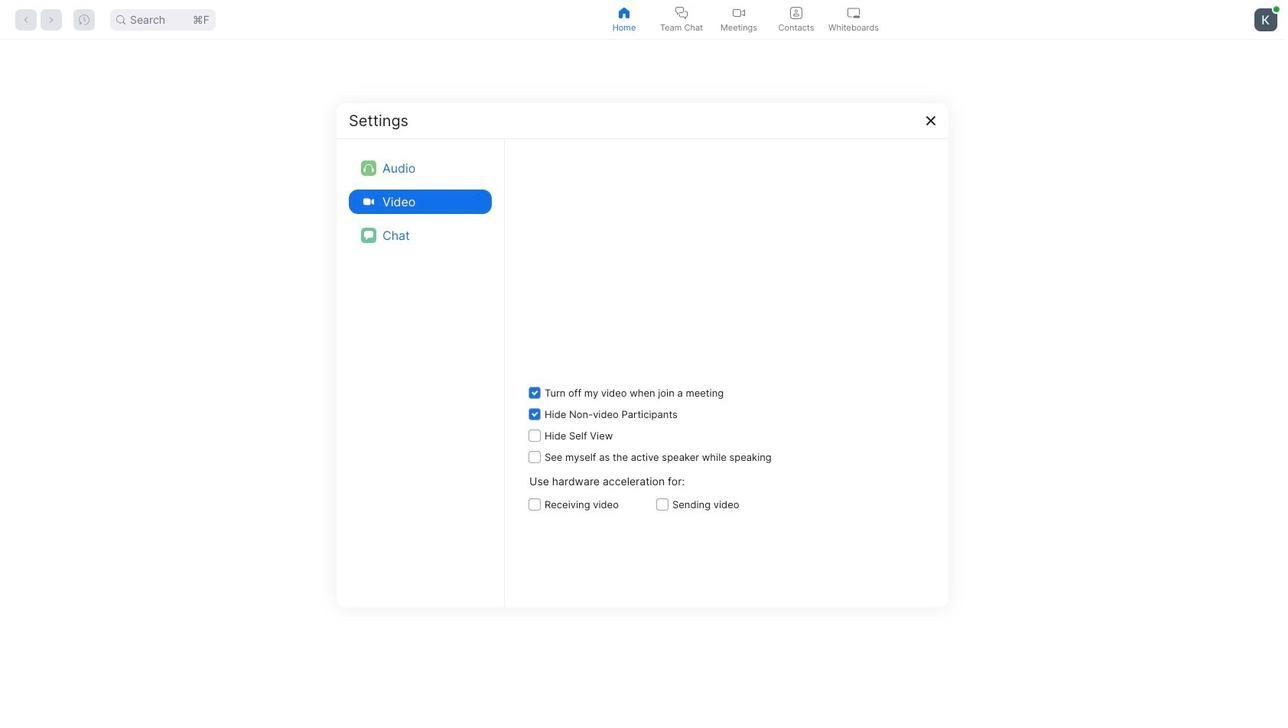 Task type: vqa. For each thing, say whether or not it's contained in the screenshot.
'Home Small' icon
yes



Task type: locate. For each thing, give the bounding box(es) containing it.
0 vertical spatial video on image
[[733, 7, 745, 19]]

1 vertical spatial video on image
[[363, 196, 374, 207]]

1 horizontal spatial video on image
[[733, 7, 745, 19]]

1 vertical spatial video on image
[[361, 194, 376, 209]]

None checkbox
[[530, 404, 678, 425], [530, 425, 613, 446], [530, 446, 772, 468], [657, 494, 740, 515], [530, 404, 678, 425], [530, 425, 613, 446], [530, 446, 772, 468], [657, 494, 740, 515]]

team chat image
[[676, 7, 688, 19], [676, 7, 688, 19]]

0 horizontal spatial video on image
[[361, 194, 376, 209]]

close image
[[925, 114, 937, 127], [925, 114, 937, 127]]

group
[[530, 494, 924, 515]]

whiteboard small image
[[848, 7, 860, 19]]

chat image
[[361, 228, 376, 243], [364, 231, 373, 240]]

magnifier image
[[116, 15, 125, 24]]

0 horizontal spatial video on image
[[363, 196, 374, 207]]

tab panel
[[0, 40, 1286, 711]]

online image
[[1274, 6, 1280, 12]]

headphone image
[[361, 160, 376, 176], [363, 163, 374, 173]]

None checkbox
[[530, 382, 724, 404], [530, 494, 619, 515], [530, 382, 724, 404], [530, 494, 619, 515]]

0 vertical spatial video on image
[[733, 7, 745, 19]]

1 horizontal spatial video on image
[[733, 7, 745, 19]]

magnifier image
[[116, 15, 125, 24]]

video on image
[[733, 7, 745, 19], [363, 196, 374, 207]]

video on image
[[733, 7, 745, 19], [361, 194, 376, 209]]

tab list
[[596, 0, 883, 39]]

profile contact image
[[790, 7, 803, 19], [790, 7, 803, 19]]

online image
[[1274, 6, 1280, 12]]



Task type: describe. For each thing, give the bounding box(es) containing it.
settings tab list
[[349, 151, 492, 252]]

home small image
[[618, 7, 631, 19]]

whiteboard small image
[[848, 7, 860, 19]]

home small image
[[618, 7, 631, 19]]



